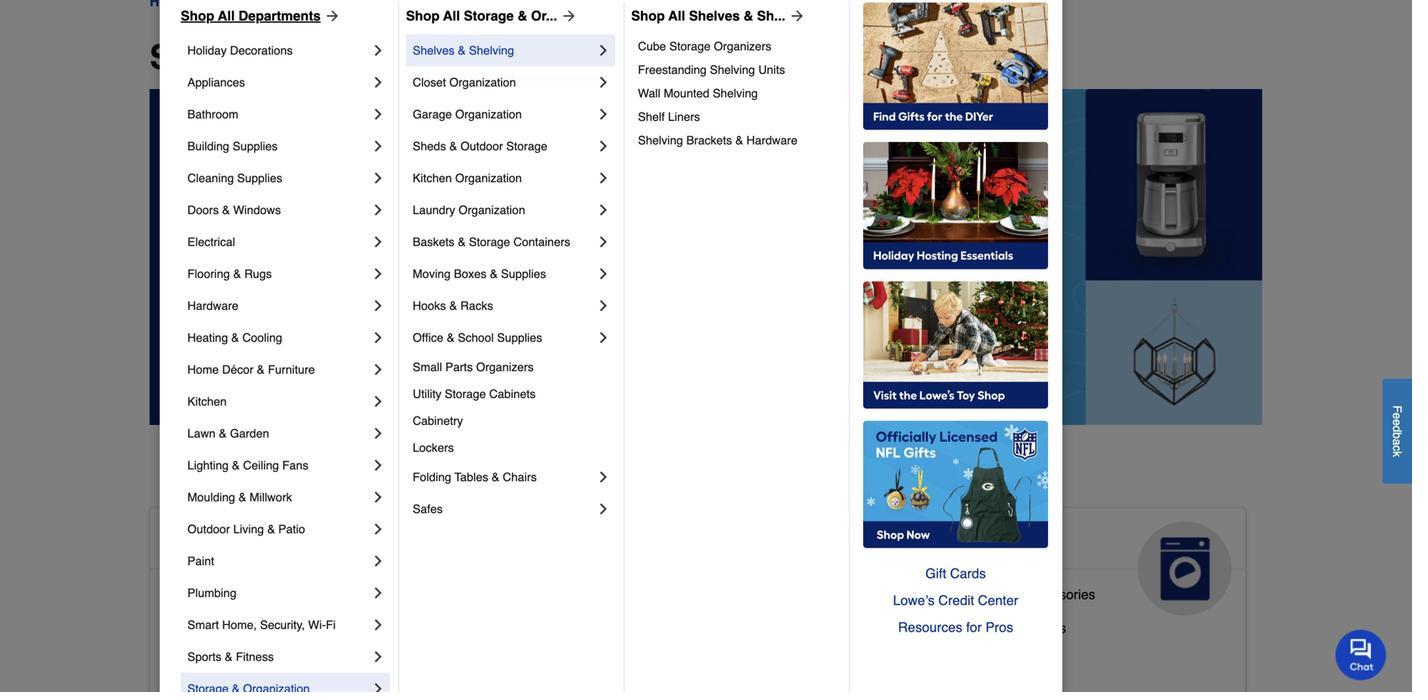Task type: describe. For each thing, give the bounding box(es) containing it.
laundry organization
[[413, 203, 525, 217]]

& down accessible bedroom link in the left bottom of the page
[[225, 651, 233, 664]]

garage
[[413, 108, 452, 121]]

1 horizontal spatial outdoor
[[461, 140, 503, 153]]

chat invite button image
[[1336, 630, 1387, 681]]

outdoor living & patio link
[[187, 514, 370, 546]]

supplies for building supplies
[[233, 140, 278, 153]]

shop for shop all storage & or...
[[406, 8, 440, 24]]

shelving down shelf liners
[[638, 134, 683, 147]]

chevron right image for moulding & millwork
[[370, 489, 387, 506]]

shop all shelves & sh... link
[[631, 6, 806, 26]]

moving
[[413, 267, 451, 281]]

living
[[233, 523, 264, 536]]

& left sh...
[[744, 8, 754, 24]]

k
[[1391, 452, 1405, 457]]

cleaning supplies
[[187, 172, 282, 185]]

outdoor living & patio
[[187, 523, 305, 536]]

storage down "small parts organizers"
[[445, 388, 486, 401]]

heating & cooling link
[[187, 322, 370, 354]]

cabinetry
[[413, 415, 463, 428]]

freestanding shelving units
[[638, 63, 785, 77]]

chevron right image for outdoor living & patio
[[370, 521, 387, 538]]

0 horizontal spatial appliances link
[[187, 66, 370, 98]]

wi-
[[308, 619, 326, 632]]

enjoy savings year-round. no matter what you're shopping for, find what you need at a great price. image
[[150, 89, 1263, 425]]

storage up shelves & shelving link on the left top of page
[[464, 8, 514, 24]]

all for storage
[[443, 8, 460, 24]]

1 vertical spatial bathroom
[[232, 587, 290, 603]]

décor
[[222, 363, 254, 377]]

1 horizontal spatial appliances
[[913, 529, 1039, 556]]

center
[[978, 593, 1019, 609]]

chevron right image for paint
[[370, 553, 387, 570]]

accessible bathroom link
[[164, 583, 290, 617]]

kitchen link
[[187, 386, 370, 418]]

accessible bedroom link
[[164, 617, 287, 651]]

chevron right image for home décor & furniture
[[370, 362, 387, 378]]

chairs
[[503, 471, 537, 484]]

& right tables
[[492, 471, 500, 484]]

parts for small
[[446, 361, 473, 374]]

kitchen for kitchen organization
[[413, 172, 452, 185]]

storage up 'kitchen organization' link
[[506, 140, 548, 153]]

& left patio
[[267, 523, 275, 536]]

lawn & garden
[[187, 427, 269, 441]]

livestock supplies
[[539, 614, 650, 630]]

pet beds, houses, & furniture
[[539, 648, 720, 663]]

organizers for small parts organizers
[[476, 361, 534, 374]]

cube
[[638, 40, 666, 53]]

closet organization link
[[413, 66, 595, 98]]

chevron right image for cleaning supplies
[[370, 170, 387, 187]]

flooring & rugs
[[187, 267, 272, 281]]

accessible for accessible bathroom
[[164, 587, 228, 603]]

chevron right image for baskets & storage containers
[[595, 234, 612, 251]]

shop all departments
[[181, 8, 321, 24]]

moulding
[[187, 491, 235, 504]]

appliances image
[[1138, 522, 1232, 616]]

cleaning
[[187, 172, 234, 185]]

electrical
[[187, 235, 235, 249]]

smart home, security, wi-fi
[[187, 619, 336, 632]]

lowe's
[[893, 593, 935, 609]]

& right sheds
[[449, 140, 457, 153]]

cleaning supplies link
[[187, 162, 370, 194]]

fi
[[326, 619, 336, 632]]

home décor & furniture link
[[187, 354, 370, 386]]

lawn & garden link
[[187, 418, 370, 450]]

& up closet organization at the left of the page
[[458, 44, 466, 57]]

chevron right image for moving boxes & supplies
[[595, 266, 612, 283]]

shelving up closet organization link
[[469, 44, 514, 57]]

shelving brackets & hardware link
[[638, 129, 837, 152]]

arrow right image
[[321, 8, 341, 24]]

& right décor at the bottom
[[257, 363, 265, 377]]

organizers for cube storage organizers
[[714, 40, 772, 53]]

garage organization link
[[413, 98, 595, 130]]

office & school supplies
[[413, 331, 542, 345]]

wall
[[638, 87, 661, 100]]

accessible entry & home link
[[164, 651, 316, 684]]

kitchen organization
[[413, 172, 522, 185]]

& down shelf liners "link"
[[736, 134, 743, 147]]

baskets & storage containers link
[[413, 226, 595, 258]]

chevron right image for laundry organization
[[595, 202, 612, 219]]

resources
[[898, 620, 963, 636]]

chevron right image for shelves & shelving
[[595, 42, 612, 59]]

appliance parts & accessories
[[913, 587, 1096, 603]]

kitchen for kitchen
[[187, 395, 227, 409]]

arrow right image for shop all shelves & sh...
[[786, 8, 806, 24]]

moulding & millwork link
[[187, 482, 370, 514]]

windows
[[233, 203, 281, 217]]

boxes
[[454, 267, 487, 281]]

lockers link
[[413, 435, 612, 462]]

utility storage cabinets
[[413, 388, 536, 401]]

1 horizontal spatial hardware
[[747, 134, 798, 147]]

departments for shop all departments
[[239, 8, 321, 24]]

plumbing
[[187, 587, 237, 600]]

brackets
[[687, 134, 732, 147]]

decorations
[[230, 44, 293, 57]]

0 horizontal spatial hardware
[[187, 299, 239, 313]]

accessible home image
[[389, 522, 483, 616]]

moving boxes & supplies link
[[413, 258, 595, 290]]

chevron right image for heating & cooling
[[370, 330, 387, 346]]

visit the lowe's toy shop. image
[[863, 282, 1048, 409]]

0 vertical spatial home
[[187, 363, 219, 377]]

heating & cooling
[[187, 331, 282, 345]]

f e e d b a c k
[[1391, 406, 1405, 457]]

f
[[1391, 406, 1405, 413]]

pet inside "animal & pet care"
[[647, 529, 684, 556]]

baskets & storage containers
[[413, 235, 571, 249]]

lowe's credit center link
[[863, 588, 1048, 615]]

doors & windows
[[187, 203, 281, 217]]

pros
[[986, 620, 1014, 636]]

accessible entry & home
[[164, 654, 316, 670]]

shop for shop all departments
[[181, 8, 214, 24]]

chevron right image for kitchen organization
[[595, 170, 612, 187]]

2 e from the top
[[1391, 419, 1405, 426]]

1 vertical spatial appliances link
[[900, 509, 1246, 616]]

chevron right image for holiday decorations
[[370, 42, 387, 59]]

animal & pet care image
[[764, 522, 858, 616]]

departments for shop all departments
[[294, 38, 500, 77]]

chevron right image for lighting & ceiling fans
[[370, 457, 387, 474]]

1 horizontal spatial furniture
[[666, 648, 720, 663]]

organization for kitchen organization
[[455, 172, 522, 185]]

flooring & rugs link
[[187, 258, 370, 290]]

school
[[458, 331, 494, 345]]

cards
[[950, 566, 986, 582]]

& right office
[[447, 331, 455, 345]]

0 vertical spatial furniture
[[268, 363, 315, 377]]

shop all departments
[[150, 38, 500, 77]]

holiday decorations link
[[187, 34, 370, 66]]

building supplies link
[[187, 130, 370, 162]]

shop all shelves & sh...
[[631, 8, 786, 24]]

animal & pet care
[[539, 529, 684, 583]]

smart
[[187, 619, 219, 632]]

garage organization
[[413, 108, 522, 121]]

shop for shop all shelves & sh...
[[631, 8, 665, 24]]

& left rugs
[[233, 267, 241, 281]]

bathroom link
[[187, 98, 370, 130]]

sheds
[[413, 140, 446, 153]]

shelving down cube storage organizers link
[[710, 63, 755, 77]]

moulding & millwork
[[187, 491, 292, 504]]

chevron right image for building supplies
[[370, 138, 387, 155]]

chevron right image for folding tables & chairs
[[595, 469, 612, 486]]

building
[[187, 140, 229, 153]]

chevron right image for appliances
[[370, 74, 387, 91]]

houses,
[[601, 648, 650, 663]]

shelving up shelf liners "link"
[[713, 87, 758, 100]]

holiday
[[187, 44, 227, 57]]



Task type: locate. For each thing, give the bounding box(es) containing it.
resources for pros
[[898, 620, 1014, 636]]

holiday decorations
[[187, 44, 293, 57]]

lighting & ceiling fans
[[187, 459, 309, 473]]

accessible home link
[[150, 509, 497, 616]]

supplies for cleaning supplies
[[237, 172, 282, 185]]

ceiling
[[243, 459, 279, 473]]

appliances up cards
[[913, 529, 1039, 556]]

beverage
[[913, 621, 971, 636]]

1 vertical spatial organizers
[[476, 361, 534, 374]]

sh...
[[757, 8, 786, 24]]

chevron right image for closet organization
[[595, 74, 612, 91]]

organization up sheds & outdoor storage
[[455, 108, 522, 121]]

racks
[[461, 299, 493, 313]]

all up holiday decorations
[[218, 8, 235, 24]]

1 horizontal spatial appliances link
[[900, 509, 1246, 616]]

lighting
[[187, 459, 229, 473]]

chevron right image for kitchen
[[370, 393, 387, 410]]

1 vertical spatial pet
[[539, 648, 559, 663]]

parts for appliance
[[976, 587, 1007, 603]]

holiday hosting essentials. image
[[863, 142, 1048, 270]]

chevron right image for safes
[[595, 501, 612, 518]]

departments up garage
[[294, 38, 500, 77]]

shop up cube at the top left
[[631, 8, 665, 24]]

hooks
[[413, 299, 446, 313]]

1 vertical spatial hardware
[[187, 299, 239, 313]]

supplies down the containers
[[501, 267, 546, 281]]

0 horizontal spatial outdoor
[[187, 523, 230, 536]]

appliances down holiday
[[187, 76, 245, 89]]

hardware
[[747, 134, 798, 147], [187, 299, 239, 313]]

1 vertical spatial departments
[[294, 38, 500, 77]]

& left racks
[[449, 299, 457, 313]]

folding tables & chairs link
[[413, 462, 595, 494]]

chevron right image for plumbing
[[370, 585, 387, 602]]

0 horizontal spatial parts
[[446, 361, 473, 374]]

chevron right image
[[595, 42, 612, 59], [370, 74, 387, 91], [595, 106, 612, 123], [370, 170, 387, 187], [595, 202, 612, 219], [595, 234, 612, 251], [370, 266, 387, 283], [595, 266, 612, 283], [370, 298, 387, 314], [370, 330, 387, 346], [595, 330, 612, 346], [370, 362, 387, 378], [370, 393, 387, 410], [595, 469, 612, 486], [370, 489, 387, 506], [595, 501, 612, 518], [370, 585, 387, 602]]

chevron right image for electrical
[[370, 234, 387, 251]]

organization up garage organization
[[449, 76, 516, 89]]

safes
[[413, 503, 443, 516]]

appliances link up the chillers
[[900, 509, 1246, 616]]

organization for garage organization
[[455, 108, 522, 121]]

resources for pros link
[[863, 615, 1048, 642]]

1 vertical spatial outdoor
[[187, 523, 230, 536]]

rugs
[[244, 267, 272, 281]]

3 accessible from the top
[[164, 621, 228, 636]]

& up wine
[[1011, 587, 1020, 603]]

entry
[[232, 654, 263, 670]]

sports & fitness link
[[187, 642, 370, 673]]

1 horizontal spatial organizers
[[714, 40, 772, 53]]

e up d
[[1391, 413, 1405, 419]]

folding tables & chairs
[[413, 471, 537, 484]]

animal
[[539, 529, 617, 556]]

accessible
[[164, 529, 287, 556], [164, 587, 228, 603], [164, 621, 228, 636], [164, 654, 228, 670]]

home décor & furniture
[[187, 363, 315, 377]]

shelves & shelving
[[413, 44, 514, 57]]

1 accessible from the top
[[164, 529, 287, 556]]

organizers up freestanding shelving units link
[[714, 40, 772, 53]]

all for departments
[[218, 8, 235, 24]]

& right boxes
[[490, 267, 498, 281]]

0 horizontal spatial kitchen
[[187, 395, 227, 409]]

animal & pet care link
[[525, 509, 871, 616]]

0 vertical spatial appliances
[[187, 76, 245, 89]]

0 horizontal spatial pet
[[539, 648, 559, 663]]

departments
[[239, 8, 321, 24], [294, 38, 500, 77]]

kitchen up lawn
[[187, 395, 227, 409]]

doors
[[187, 203, 219, 217]]

lighting & ceiling fans link
[[187, 450, 370, 482]]

1 vertical spatial furniture
[[666, 648, 720, 663]]

supplies for livestock supplies
[[598, 614, 650, 630]]

parts up utility storage cabinets on the bottom left
[[446, 361, 473, 374]]

laundry organization link
[[413, 194, 595, 226]]

hardware down flooring
[[187, 299, 239, 313]]

shelf liners link
[[638, 105, 837, 129]]

accessible bedroom
[[164, 621, 287, 636]]

chevron right image for smart home, security, wi-fi
[[370, 617, 387, 634]]

chevron right image for doors & windows
[[370, 202, 387, 219]]

small
[[413, 361, 442, 374]]

supplies up houses,
[[598, 614, 650, 630]]

0 horizontal spatial organizers
[[476, 361, 534, 374]]

departments up holiday decorations 'link' in the left of the page
[[239, 8, 321, 24]]

arrow right image for shop all storage & or...
[[557, 8, 578, 24]]

& inside "animal & pet care"
[[624, 529, 641, 556]]

e up b
[[1391, 419, 1405, 426]]

2 shop from the left
[[406, 8, 440, 24]]

livestock
[[539, 614, 595, 630]]

0 vertical spatial shelves
[[689, 8, 740, 24]]

paint link
[[187, 546, 370, 578]]

2 vertical spatial home
[[280, 654, 316, 670]]

supplies
[[233, 140, 278, 153], [237, 172, 282, 185], [501, 267, 546, 281], [497, 331, 542, 345], [598, 614, 650, 630]]

3 shop from the left
[[631, 8, 665, 24]]

shop all storage & or... link
[[406, 6, 578, 26]]

0 horizontal spatial appliances
[[187, 76, 245, 89]]

0 vertical spatial hardware
[[747, 134, 798, 147]]

storage up moving boxes & supplies
[[469, 235, 510, 249]]

shelves up closet
[[413, 44, 455, 57]]

accessible for accessible bedroom
[[164, 621, 228, 636]]

storage up freestanding
[[670, 40, 711, 53]]

2 horizontal spatial shop
[[631, 8, 665, 24]]

1 vertical spatial home
[[294, 529, 359, 556]]

chevron right image
[[370, 42, 387, 59], [595, 74, 612, 91], [370, 106, 387, 123], [370, 138, 387, 155], [595, 138, 612, 155], [595, 170, 612, 187], [370, 202, 387, 219], [370, 234, 387, 251], [595, 298, 612, 314], [370, 425, 387, 442], [370, 457, 387, 474], [370, 521, 387, 538], [370, 553, 387, 570], [370, 617, 387, 634], [370, 649, 387, 666], [370, 681, 387, 693]]

all down shop all departments link at left top
[[242, 38, 285, 77]]

supplies inside moving boxes & supplies link
[[501, 267, 546, 281]]

bedroom
[[232, 621, 287, 636]]

find gifts for the diyer. image
[[863, 3, 1048, 130]]

organizers up 'utility storage cabinets' link
[[476, 361, 534, 374]]

0 vertical spatial departments
[[239, 8, 321, 24]]

outdoor down moulding
[[187, 523, 230, 536]]

freestanding shelving units link
[[638, 58, 837, 82]]

accessible for accessible entry & home
[[164, 654, 228, 670]]

accessible down 'smart'
[[164, 654, 228, 670]]

kitchen organization link
[[413, 162, 595, 194]]

0 horizontal spatial shop
[[181, 8, 214, 24]]

cooling
[[242, 331, 282, 345]]

chevron right image for bathroom
[[370, 106, 387, 123]]

2 arrow right image from the left
[[786, 8, 806, 24]]

utility storage cabinets link
[[413, 381, 612, 408]]

chevron right image for flooring & rugs
[[370, 266, 387, 283]]

0 vertical spatial bathroom
[[187, 108, 239, 121]]

organization
[[449, 76, 516, 89], [455, 108, 522, 121], [455, 172, 522, 185], [459, 203, 525, 217]]

& left or...
[[518, 8, 527, 24]]

cube storage organizers
[[638, 40, 772, 53]]

organization for laundry organization
[[459, 203, 525, 217]]

organization inside "link"
[[459, 203, 525, 217]]

fitness
[[236, 651, 274, 664]]

accessible bathroom
[[164, 587, 290, 603]]

2 accessible from the top
[[164, 587, 228, 603]]

appliance
[[913, 587, 972, 603]]

moving boxes & supplies
[[413, 267, 546, 281]]

1 horizontal spatial arrow right image
[[786, 8, 806, 24]]

shop up holiday
[[181, 8, 214, 24]]

storage
[[464, 8, 514, 24], [670, 40, 711, 53], [506, 140, 548, 153], [469, 235, 510, 249], [445, 388, 486, 401]]

0 vertical spatial outdoor
[[461, 140, 503, 153]]

chevron right image for garage organization
[[595, 106, 612, 123]]

1 vertical spatial kitchen
[[187, 395, 227, 409]]

1 horizontal spatial pet
[[647, 529, 684, 556]]

0 horizontal spatial furniture
[[268, 363, 315, 377]]

furniture down heating & cooling link
[[268, 363, 315, 377]]

0 vertical spatial pet
[[647, 529, 684, 556]]

beverage & wine chillers
[[913, 621, 1066, 636]]

organization for closet organization
[[449, 76, 516, 89]]

& left 'ceiling'
[[232, 459, 240, 473]]

hardware link
[[187, 290, 370, 322]]

0 vertical spatial appliances link
[[187, 66, 370, 98]]

furniture right houses,
[[666, 648, 720, 663]]

flooring
[[187, 267, 230, 281]]

care
[[539, 556, 591, 583]]

1 horizontal spatial shop
[[406, 8, 440, 24]]

1 e from the top
[[1391, 413, 1405, 419]]

organizers
[[714, 40, 772, 53], [476, 361, 534, 374]]

gift cards link
[[863, 561, 1048, 588]]

home
[[187, 363, 219, 377], [294, 529, 359, 556], [280, 654, 316, 670]]

appliance parts & accessories link
[[913, 583, 1096, 617]]

kitchen
[[413, 172, 452, 185], [187, 395, 227, 409]]

1 vertical spatial appliances
[[913, 529, 1039, 556]]

1 vertical spatial parts
[[976, 587, 1007, 603]]

& left millwork
[[239, 491, 246, 504]]

shelving brackets & hardware
[[638, 134, 798, 147]]

shelf
[[638, 110, 665, 124]]

& left 'pros'
[[975, 621, 984, 636]]

hardware down shelf liners "link"
[[747, 134, 798, 147]]

chevron right image for sheds & outdoor storage
[[595, 138, 612, 155]]

1 horizontal spatial shelves
[[689, 8, 740, 24]]

appliances link down decorations
[[187, 66, 370, 98]]

1 arrow right image from the left
[[557, 8, 578, 24]]

c
[[1391, 446, 1405, 452]]

supplies up windows
[[237, 172, 282, 185]]

chevron right image for sports & fitness
[[370, 649, 387, 666]]

accessible up sports
[[164, 621, 228, 636]]

shop all storage & or...
[[406, 8, 557, 24]]

all up shelves & shelving
[[443, 8, 460, 24]]

accessible for accessible home
[[164, 529, 287, 556]]

small parts organizers link
[[413, 354, 612, 381]]

lowe's credit center
[[893, 593, 1019, 609]]

sheds & outdoor storage link
[[413, 130, 595, 162]]

supplies inside office & school supplies link
[[497, 331, 542, 345]]

accessible down moulding
[[164, 529, 287, 556]]

wine
[[987, 621, 1018, 636]]

chevron right image for lawn & garden
[[370, 425, 387, 442]]

sports
[[187, 651, 222, 664]]

& inside 'link'
[[239, 491, 246, 504]]

& right lawn
[[219, 427, 227, 441]]

arrow right image inside shop all storage & or... link
[[557, 8, 578, 24]]

& left cooling
[[231, 331, 239, 345]]

arrow right image up cube storage organizers link
[[786, 8, 806, 24]]

shelves up cube storage organizers
[[689, 8, 740, 24]]

smart home, security, wi-fi link
[[187, 610, 370, 642]]

& right baskets
[[458, 235, 466, 249]]

1 shop from the left
[[181, 8, 214, 24]]

& right doors
[[222, 203, 230, 217]]

units
[[759, 63, 785, 77]]

0 horizontal spatial shelves
[[413, 44, 455, 57]]

arrow right image inside 'shop all shelves & sh...' link
[[786, 8, 806, 24]]

all up cube storage organizers
[[669, 8, 685, 24]]

supplies up cleaning supplies
[[233, 140, 278, 153]]

shop all departments link
[[181, 6, 341, 26]]

gift cards
[[926, 566, 986, 582]]

supplies inside cleaning supplies link
[[237, 172, 282, 185]]

all for shelves
[[669, 8, 685, 24]]

accessible up 'smart'
[[164, 587, 228, 603]]

arrow right image
[[557, 8, 578, 24], [786, 8, 806, 24]]

safes link
[[413, 494, 595, 525]]

0 vertical spatial organizers
[[714, 40, 772, 53]]

arrow right image up shelves & shelving link on the left top of page
[[557, 8, 578, 24]]

supplies up small parts organizers link
[[497, 331, 542, 345]]

parts
[[446, 361, 473, 374], [976, 587, 1007, 603]]

bathroom up smart home, security, wi-fi
[[232, 587, 290, 603]]

& right houses,
[[654, 648, 663, 663]]

0 vertical spatial parts
[[446, 361, 473, 374]]

4 accessible from the top
[[164, 654, 228, 670]]

lockers
[[413, 441, 454, 455]]

accessible inside 'link'
[[164, 529, 287, 556]]

0 horizontal spatial arrow right image
[[557, 8, 578, 24]]

office & school supplies link
[[413, 322, 595, 354]]

1 horizontal spatial kitchen
[[413, 172, 452, 185]]

& right the entry
[[267, 654, 276, 670]]

1 vertical spatial shelves
[[413, 44, 455, 57]]

doors & windows link
[[187, 194, 370, 226]]

officially licensed n f l gifts. shop now. image
[[863, 421, 1048, 549]]

shop up shelves & shelving
[[406, 8, 440, 24]]

parts down cards
[[976, 587, 1007, 603]]

home inside 'link'
[[294, 529, 359, 556]]

outdoor down garage organization
[[461, 140, 503, 153]]

& right animal
[[624, 529, 641, 556]]

kitchen up laundry
[[413, 172, 452, 185]]

supplies inside building supplies link
[[233, 140, 278, 153]]

organization up baskets & storage containers
[[459, 203, 525, 217]]

bathroom up building
[[187, 108, 239, 121]]

utility
[[413, 388, 442, 401]]

0 vertical spatial kitchen
[[413, 172, 452, 185]]

organization down sheds & outdoor storage
[[455, 172, 522, 185]]

chevron right image for hardware
[[370, 298, 387, 314]]

chevron right image for office & school supplies
[[595, 330, 612, 346]]

supplies inside "livestock supplies" link
[[598, 614, 650, 630]]

chevron right image for hooks & racks
[[595, 298, 612, 314]]

1 horizontal spatial parts
[[976, 587, 1007, 603]]



Task type: vqa. For each thing, say whether or not it's contained in the screenshot.
The "Stanley" inside the 30 list item
no



